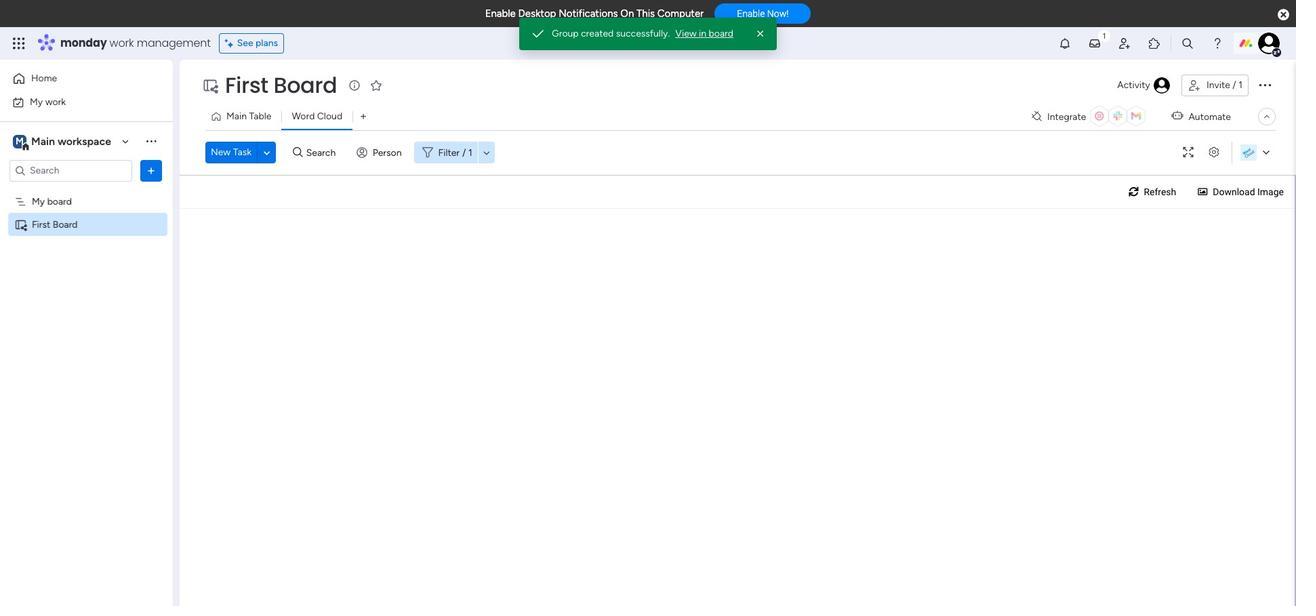 Task type: describe. For each thing, give the bounding box(es) containing it.
main workspace
[[31, 135, 111, 148]]

word cloud
[[292, 111, 343, 122]]

dapulse integrations image
[[1032, 112, 1043, 122]]

monday work management
[[60, 35, 211, 51]]

dapulse close image
[[1279, 8, 1290, 22]]

1 for invite / 1
[[1239, 79, 1243, 91]]

apps image
[[1148, 37, 1162, 50]]

add to favorites image
[[370, 78, 383, 92]]

activity button
[[1113, 75, 1177, 96]]

autopilot image
[[1172, 107, 1184, 125]]

invite / 1 button
[[1182, 75, 1250, 96]]

main table
[[227, 111, 272, 122]]

new
[[211, 147, 231, 158]]

jacob simon image
[[1259, 33, 1281, 54]]

enable for enable now!
[[737, 8, 766, 19]]

1 for filter / 1
[[469, 147, 473, 158]]

enable for enable desktop notifications on this computer
[[485, 7, 516, 20]]

successfully.
[[616, 28, 670, 39]]

v2 search image
[[293, 145, 303, 160]]

first inside list box
[[32, 219, 50, 230]]

settings image
[[1204, 148, 1226, 158]]

m
[[16, 135, 24, 147]]

list box containing my board
[[0, 187, 173, 419]]

task
[[233, 147, 252, 158]]

shareable board image inside list box
[[14, 218, 27, 231]]

filter
[[439, 147, 460, 158]]

group
[[552, 28, 579, 39]]

see
[[237, 37, 253, 49]]

invite members image
[[1119, 37, 1132, 50]]

plans
[[256, 37, 278, 49]]

automate
[[1189, 111, 1232, 122]]

search everything image
[[1182, 37, 1195, 50]]

invite / 1
[[1207, 79, 1243, 91]]

select product image
[[12, 37, 26, 50]]

on
[[621, 7, 634, 20]]

invite
[[1207, 79, 1231, 91]]

new task button
[[206, 142, 257, 163]]

management
[[137, 35, 211, 51]]

alert containing group created successfully.
[[520, 18, 777, 50]]

my for my work
[[30, 96, 43, 108]]

main table button
[[206, 106, 282, 128]]

group created successfully. view in board
[[552, 28, 734, 39]]

cloud
[[317, 111, 343, 122]]

1 horizontal spatial shareable board image
[[202, 77, 218, 94]]

collapse board header image
[[1262, 111, 1273, 122]]

options image
[[1258, 76, 1274, 93]]

enable now! button
[[715, 4, 812, 24]]

show board description image
[[347, 79, 363, 92]]

desktop
[[519, 7, 557, 20]]

options image
[[144, 164, 158, 177]]

see plans
[[237, 37, 278, 49]]



Task type: locate. For each thing, give the bounding box(es) containing it.
1 vertical spatial /
[[463, 147, 466, 158]]

workspace options image
[[144, 134, 158, 148]]

person button
[[351, 142, 410, 163]]

board right in
[[709, 28, 734, 39]]

integrate
[[1048, 111, 1087, 122]]

new task
[[211, 147, 252, 158]]

1 horizontal spatial work
[[110, 35, 134, 51]]

first up the 'main table'
[[225, 70, 268, 100]]

alert
[[520, 18, 777, 50]]

0 vertical spatial my
[[30, 96, 43, 108]]

option
[[0, 189, 173, 192]]

1 image
[[1099, 28, 1111, 43]]

1 right invite
[[1239, 79, 1243, 91]]

main inside workspace selection 'element'
[[31, 135, 55, 148]]

1 vertical spatial my
[[32, 196, 45, 207]]

0 vertical spatial main
[[227, 111, 247, 122]]

my down home in the left of the page
[[30, 96, 43, 108]]

work right monday
[[110, 35, 134, 51]]

1 vertical spatial board
[[53, 219, 78, 230]]

first board down the my board
[[32, 219, 78, 230]]

/ inside invite / 1 button
[[1233, 79, 1237, 91]]

first board
[[225, 70, 337, 100], [32, 219, 78, 230]]

0 horizontal spatial 1
[[469, 147, 473, 158]]

/ right invite
[[1233, 79, 1237, 91]]

now!
[[768, 8, 789, 19]]

open full screen image
[[1178, 148, 1200, 158]]

Search field
[[303, 143, 344, 162]]

/
[[1233, 79, 1237, 91], [463, 147, 466, 158]]

activity
[[1118, 79, 1151, 91]]

arrow down image
[[479, 144, 495, 161]]

1 horizontal spatial 1
[[1239, 79, 1243, 91]]

table
[[249, 111, 272, 122]]

first board up table
[[225, 70, 337, 100]]

1 inside button
[[1239, 79, 1243, 91]]

notifications image
[[1059, 37, 1072, 50]]

monday
[[60, 35, 107, 51]]

work for monday
[[110, 35, 134, 51]]

main right workspace icon
[[31, 135, 55, 148]]

First Board field
[[222, 70, 341, 100]]

0 horizontal spatial board
[[47, 196, 72, 207]]

help image
[[1212, 37, 1225, 50]]

list box
[[0, 187, 173, 419]]

enable desktop notifications on this computer
[[485, 7, 704, 20]]

work down home in the left of the page
[[45, 96, 66, 108]]

/ right filter
[[463, 147, 466, 158]]

enable inside button
[[737, 8, 766, 19]]

enable left desktop
[[485, 7, 516, 20]]

0 horizontal spatial enable
[[485, 7, 516, 20]]

created
[[581, 28, 614, 39]]

in
[[699, 28, 707, 39]]

my down search in workspace field
[[32, 196, 45, 207]]

1 left arrow down image
[[469, 147, 473, 158]]

1 vertical spatial work
[[45, 96, 66, 108]]

main inside button
[[227, 111, 247, 122]]

workspace
[[58, 135, 111, 148]]

0 horizontal spatial first
[[32, 219, 50, 230]]

this
[[637, 7, 655, 20]]

word
[[292, 111, 315, 122]]

first board inside list box
[[32, 219, 78, 230]]

0 horizontal spatial shareable board image
[[14, 218, 27, 231]]

board down search in workspace field
[[47, 196, 72, 207]]

board inside list box
[[47, 196, 72, 207]]

board inside list box
[[53, 219, 78, 230]]

0 vertical spatial first
[[225, 70, 268, 100]]

Search in workspace field
[[28, 163, 113, 178]]

work for my
[[45, 96, 66, 108]]

notifications
[[559, 7, 618, 20]]

view in board link
[[676, 27, 734, 41]]

1 horizontal spatial enable
[[737, 8, 766, 19]]

0 vertical spatial /
[[1233, 79, 1237, 91]]

1 vertical spatial 1
[[469, 147, 473, 158]]

person
[[373, 147, 402, 158]]

1 horizontal spatial board
[[274, 70, 337, 100]]

work inside 'my work' button
[[45, 96, 66, 108]]

/ for invite
[[1233, 79, 1237, 91]]

main left table
[[227, 111, 247, 122]]

1 horizontal spatial board
[[709, 28, 734, 39]]

0 vertical spatial 1
[[1239, 79, 1243, 91]]

my inside button
[[30, 96, 43, 108]]

inbox image
[[1089, 37, 1102, 50]]

view
[[676, 28, 697, 39]]

enable up close icon
[[737, 8, 766, 19]]

1 horizontal spatial /
[[1233, 79, 1237, 91]]

0 horizontal spatial /
[[463, 147, 466, 158]]

1 vertical spatial main
[[31, 135, 55, 148]]

0 horizontal spatial work
[[45, 96, 66, 108]]

shareable board image
[[202, 77, 218, 94], [14, 218, 27, 231]]

board
[[274, 70, 337, 100], [53, 219, 78, 230]]

main for main workspace
[[31, 135, 55, 148]]

main for main table
[[227, 111, 247, 122]]

first down the my board
[[32, 219, 50, 230]]

1 vertical spatial shareable board image
[[14, 218, 27, 231]]

1 vertical spatial board
[[47, 196, 72, 207]]

add view image
[[361, 112, 366, 122]]

enable now!
[[737, 8, 789, 19]]

main
[[227, 111, 247, 122], [31, 135, 55, 148]]

my work button
[[8, 91, 146, 113]]

1 vertical spatial first
[[32, 219, 50, 230]]

0 horizontal spatial board
[[53, 219, 78, 230]]

work
[[110, 35, 134, 51], [45, 96, 66, 108]]

0 horizontal spatial main
[[31, 135, 55, 148]]

1
[[1239, 79, 1243, 91], [469, 147, 473, 158]]

first
[[225, 70, 268, 100], [32, 219, 50, 230]]

close image
[[754, 27, 768, 41]]

workspace selection element
[[13, 133, 113, 151]]

see plans button
[[219, 33, 284, 54]]

my
[[30, 96, 43, 108], [32, 196, 45, 207]]

workspace image
[[13, 134, 26, 149]]

word cloud button
[[282, 106, 353, 128]]

0 vertical spatial first board
[[225, 70, 337, 100]]

0 vertical spatial board
[[274, 70, 337, 100]]

computer
[[658, 7, 704, 20]]

my for my board
[[32, 196, 45, 207]]

0 horizontal spatial first board
[[32, 219, 78, 230]]

1 horizontal spatial first
[[225, 70, 268, 100]]

my work
[[30, 96, 66, 108]]

0 vertical spatial work
[[110, 35, 134, 51]]

angle down image
[[264, 148, 270, 158]]

enable
[[485, 7, 516, 20], [737, 8, 766, 19]]

board
[[709, 28, 734, 39], [47, 196, 72, 207]]

1 horizontal spatial main
[[227, 111, 247, 122]]

board down the my board
[[53, 219, 78, 230]]

filter / 1
[[439, 147, 473, 158]]

0 vertical spatial board
[[709, 28, 734, 39]]

1 vertical spatial first board
[[32, 219, 78, 230]]

1 horizontal spatial first board
[[225, 70, 337, 100]]

0 vertical spatial shareable board image
[[202, 77, 218, 94]]

my board
[[32, 196, 72, 207]]

home button
[[8, 68, 146, 90]]

/ for filter
[[463, 147, 466, 158]]

home
[[31, 73, 57, 84]]

board up word on the left top of page
[[274, 70, 337, 100]]



Task type: vqa. For each thing, say whether or not it's contained in the screenshot.
SHAREABLE BOARD Icon within the list box
no



